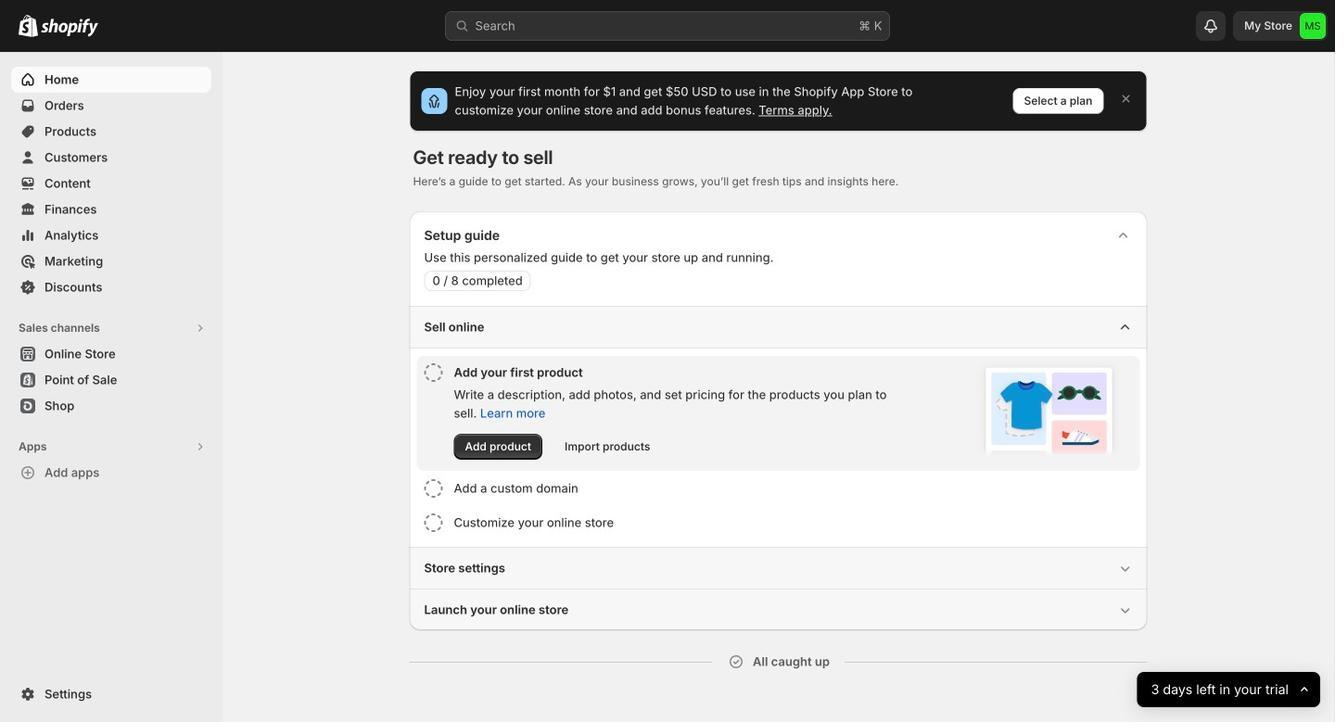 Task type: locate. For each thing, give the bounding box(es) containing it.
customize your online store group
[[417, 506, 1140, 540]]

add a custom domain group
[[417, 472, 1140, 505]]

guide categories group
[[409, 306, 1148, 631]]

shopify image
[[41, 18, 98, 37]]

shopify image
[[19, 15, 38, 37]]



Task type: vqa. For each thing, say whether or not it's contained in the screenshot.
Orders link
no



Task type: describe. For each thing, give the bounding box(es) containing it.
setup guide region
[[409, 211, 1148, 631]]

mark customize your online store as done image
[[424, 514, 443, 532]]

sell online group
[[409, 306, 1148, 547]]

mark add your first product as done image
[[424, 364, 443, 382]]

my store image
[[1300, 13, 1326, 39]]

add your first product group
[[417, 356, 1140, 471]]

mark add a custom domain as done image
[[424, 479, 443, 498]]



